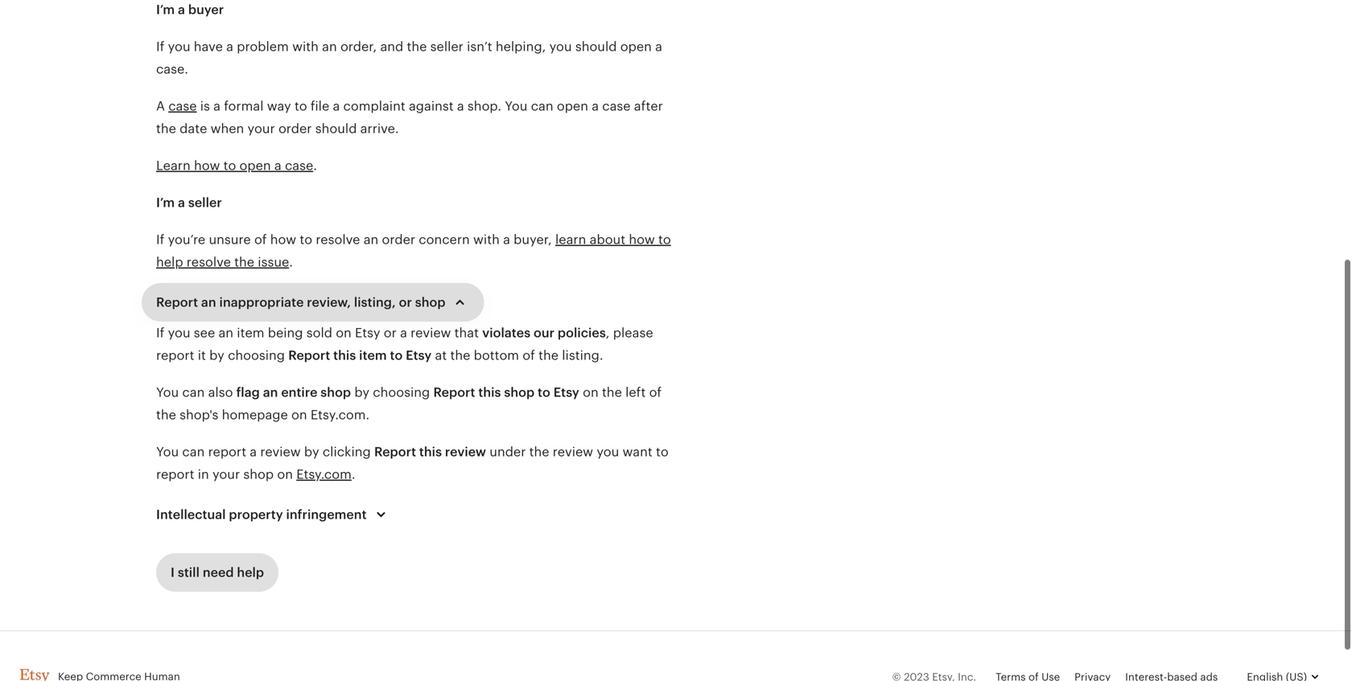 Task type: locate. For each thing, give the bounding box(es) containing it.
a down way
[[274, 159, 282, 173]]

you up the intellectual
[[156, 445, 179, 460]]

0 vertical spatial etsy
[[355, 326, 380, 340]]

0 vertical spatial choosing
[[228, 349, 285, 363]]

to left file
[[295, 99, 307, 113]]

how
[[194, 159, 220, 173], [270, 233, 296, 247], [629, 233, 655, 247]]

report up in
[[208, 445, 246, 460]]

report
[[156, 349, 194, 363], [208, 445, 246, 460], [156, 468, 194, 482]]

0 horizontal spatial should
[[315, 122, 357, 136]]

1 vertical spatial resolve
[[187, 255, 231, 270]]

open
[[620, 39, 652, 54], [557, 99, 588, 113], [239, 159, 271, 173]]

resolve
[[316, 233, 360, 247], [187, 255, 231, 270]]

1 horizontal spatial resolve
[[316, 233, 360, 247]]

an right flag
[[263, 386, 278, 400]]

can up in
[[182, 445, 205, 460]]

please
[[613, 326, 653, 340]]

want
[[623, 445, 653, 460]]

of for you're
[[254, 233, 267, 247]]

1 if from the top
[[156, 39, 164, 54]]

shop up etsy.com. in the bottom left of the page
[[321, 386, 351, 400]]

0 horizontal spatial seller
[[188, 196, 222, 210]]

to down our
[[538, 386, 550, 400]]

1 horizontal spatial help
[[237, 566, 264, 580]]

open up after
[[620, 39, 652, 54]]

report inside dropdown button
[[156, 295, 198, 310]]

1 horizontal spatial should
[[575, 39, 617, 54]]

shop down bottom
[[504, 386, 535, 400]]

by up etsy.com link
[[304, 445, 319, 460]]

report inside , please report it by choosing
[[156, 349, 194, 363]]

complaint
[[343, 99, 405, 113]]

0 horizontal spatial item
[[237, 326, 264, 340]]

your down "formal"
[[248, 122, 275, 136]]

on
[[336, 326, 352, 340], [583, 386, 599, 400], [291, 408, 307, 423], [277, 468, 293, 482]]

1 vertical spatial by
[[354, 386, 369, 400]]

by
[[209, 349, 224, 363], [354, 386, 369, 400], [304, 445, 319, 460]]

case down way
[[285, 159, 313, 173]]

1 vertical spatial report
[[208, 445, 246, 460]]

to
[[295, 99, 307, 113], [223, 159, 236, 173], [300, 233, 312, 247], [658, 233, 671, 247], [390, 349, 403, 363], [538, 386, 550, 400], [656, 445, 669, 460]]

choosing down , please report it by choosing
[[373, 386, 430, 400]]

file
[[311, 99, 329, 113]]

0 vertical spatial order
[[278, 122, 312, 136]]

0 vertical spatial can
[[531, 99, 553, 113]]

help down you're at the top left of the page
[[156, 255, 183, 270]]

if for if you're unsure of how to resolve an order concern with a buyer,
[[156, 233, 164, 247]]

1 horizontal spatial with
[[473, 233, 500, 247]]

this down if you see an item being sold on etsy or a review that violates our policies
[[333, 349, 356, 363]]

2 vertical spatial report
[[156, 468, 194, 482]]

0 horizontal spatial .
[[289, 255, 293, 270]]

0 horizontal spatial resolve
[[187, 255, 231, 270]]

an
[[322, 39, 337, 54], [364, 233, 379, 247], [201, 295, 216, 310], [218, 326, 233, 340], [263, 386, 278, 400]]

1 vertical spatial help
[[237, 566, 264, 580]]

you left see
[[168, 326, 190, 340]]

listing.
[[562, 349, 603, 363]]

if up case.
[[156, 39, 164, 54]]

is
[[200, 99, 210, 113]]

of down our
[[523, 349, 535, 363]]

0 horizontal spatial this
[[333, 349, 356, 363]]

report
[[156, 295, 198, 310], [288, 349, 330, 363], [433, 386, 475, 400], [374, 445, 416, 460]]

0 vertical spatial your
[[248, 122, 275, 136]]

shop up 'property'
[[243, 468, 274, 482]]

help
[[156, 255, 183, 270], [237, 566, 264, 580]]

if you see an item being sold on etsy or a review that violates our policies
[[156, 326, 606, 340]]

2 horizontal spatial by
[[354, 386, 369, 400]]

0 vertical spatial by
[[209, 349, 224, 363]]

2 vertical spatial open
[[239, 159, 271, 173]]

0 horizontal spatial of
[[254, 233, 267, 247]]

2 vertical spatial this
[[419, 445, 442, 460]]

if left see
[[156, 326, 164, 340]]

learn about how to help resolve the issue
[[156, 233, 671, 270]]

or right listing,
[[399, 295, 412, 310]]

report for a
[[208, 445, 246, 460]]

an left 'order,'
[[322, 39, 337, 54]]

you
[[505, 99, 528, 113], [156, 386, 179, 400], [156, 445, 179, 460]]

i'm left buyer
[[156, 2, 175, 17]]

you inside is a formal way to file a complaint against a shop. you can open a case after the date when your order should arrive.
[[505, 99, 528, 113]]

flag
[[236, 386, 260, 400]]

a up report this item to etsy at the bottom of the listing. in the left bottom of the page
[[400, 326, 407, 340]]

infringement
[[286, 508, 367, 522]]

if inside if you have a problem with an order, and the seller isn't helping, you should open a case.
[[156, 39, 164, 54]]

under the review you want to report in your shop on
[[156, 445, 669, 482]]

etsy left at
[[406, 349, 432, 363]]

1 vertical spatial should
[[315, 122, 357, 136]]

report up see
[[156, 295, 198, 310]]

1 horizontal spatial by
[[304, 445, 319, 460]]

1 horizontal spatial seller
[[430, 39, 464, 54]]

by up etsy.com. in the bottom left of the page
[[354, 386, 369, 400]]

2 vertical spatial .
[[352, 468, 355, 482]]

0 vertical spatial open
[[620, 39, 652, 54]]

the right under on the bottom left of page
[[529, 445, 549, 460]]

case.
[[156, 62, 188, 76]]

etsy.com .
[[296, 468, 355, 482]]

item down the inappropriate
[[237, 326, 264, 340]]

report inside the under the review you want to report in your shop on
[[156, 468, 194, 482]]

1 vertical spatial order
[[382, 233, 415, 247]]

2 i'm from the top
[[156, 196, 175, 210]]

policies
[[558, 326, 606, 340]]

your right in
[[212, 468, 240, 482]]

. down clicking
[[352, 468, 355, 482]]

0 vertical spatial i'm
[[156, 2, 175, 17]]

resolve down unsure
[[187, 255, 231, 270]]

or down listing,
[[384, 326, 397, 340]]

review
[[411, 326, 451, 340], [260, 445, 301, 460], [445, 445, 486, 460], [553, 445, 593, 460]]

open inside is a formal way to file a complaint against a shop. you can open a case after the date when your order should arrive.
[[557, 99, 588, 113]]

it
[[198, 349, 206, 363]]

0 vertical spatial if
[[156, 39, 164, 54]]

.
[[313, 159, 317, 173], [289, 255, 293, 270], [352, 468, 355, 482]]

can up the shop's
[[182, 386, 205, 400]]

how right learn
[[194, 159, 220, 173]]

1 horizontal spatial or
[[399, 295, 412, 310]]

help right need
[[237, 566, 264, 580]]

can
[[531, 99, 553, 113], [182, 386, 205, 400], [182, 445, 205, 460]]

1 vertical spatial etsy
[[406, 349, 432, 363]]

1 horizontal spatial of
[[523, 349, 535, 363]]

you left want
[[597, 445, 619, 460]]

0 horizontal spatial your
[[212, 468, 240, 482]]

1 vertical spatial can
[[182, 386, 205, 400]]

case left after
[[602, 99, 631, 113]]

case right a
[[168, 99, 197, 113]]

0 vertical spatial seller
[[430, 39, 464, 54]]

if for if you have a problem with an order, and the seller isn't helping, you should open a case.
[[156, 39, 164, 54]]

report left in
[[156, 468, 194, 482]]

etsy down listing,
[[355, 326, 380, 340]]

2 horizontal spatial how
[[629, 233, 655, 247]]

1 vertical spatial if
[[156, 233, 164, 247]]

the down unsure
[[234, 255, 254, 270]]

2 vertical spatial of
[[649, 386, 662, 400]]

helping,
[[496, 39, 546, 54]]

i'm down learn
[[156, 196, 175, 210]]

homepage
[[222, 408, 288, 423]]

review left want
[[553, 445, 593, 460]]

the right and
[[407, 39, 427, 54]]

0 vertical spatial help
[[156, 255, 183, 270]]

1 horizontal spatial item
[[359, 349, 387, 363]]

on left 'etsy.com'
[[277, 468, 293, 482]]

item
[[237, 326, 264, 340], [359, 349, 387, 363]]

1 i'm from the top
[[156, 2, 175, 17]]

1 vertical spatial with
[[473, 233, 500, 247]]

1 vertical spatial this
[[478, 386, 501, 400]]

with inside if you have a problem with an order, and the seller isn't helping, you should open a case.
[[292, 39, 319, 54]]

a right have
[[226, 39, 233, 54]]

of
[[254, 233, 267, 247], [523, 349, 535, 363], [649, 386, 662, 400]]

open left after
[[557, 99, 588, 113]]

arrive.
[[360, 122, 399, 136]]

0 vertical spatial .
[[313, 159, 317, 173]]

0 horizontal spatial order
[[278, 122, 312, 136]]

intellectual property infringement button
[[142, 496, 405, 534]]

0 horizontal spatial or
[[384, 326, 397, 340]]

seller left isn't
[[430, 39, 464, 54]]

if left you're at the top left of the page
[[156, 233, 164, 247]]

a up you're at the top left of the page
[[178, 196, 185, 210]]

0 horizontal spatial by
[[209, 349, 224, 363]]

an up see
[[201, 295, 216, 310]]

2 vertical spatial if
[[156, 326, 164, 340]]

your inside the under the review you want to report in your shop on
[[212, 468, 240, 482]]

1 vertical spatial choosing
[[373, 386, 430, 400]]

0 horizontal spatial choosing
[[228, 349, 285, 363]]

to inside is a formal way to file a complaint against a shop. you can open a case after the date when your order should arrive.
[[295, 99, 307, 113]]

at
[[435, 349, 447, 363]]

how up issue
[[270, 233, 296, 247]]

the inside the under the review you want to report in your shop on
[[529, 445, 549, 460]]

to right want
[[656, 445, 669, 460]]

2 horizontal spatial this
[[478, 386, 501, 400]]

a right the is
[[213, 99, 221, 113]]

1 horizontal spatial open
[[557, 99, 588, 113]]

or
[[399, 295, 412, 310], [384, 326, 397, 340]]

review,
[[307, 295, 351, 310]]

resolve up the review,
[[316, 233, 360, 247]]

of up issue
[[254, 233, 267, 247]]

an right see
[[218, 326, 233, 340]]

choosing down "being"
[[228, 349, 285, 363]]

0 vertical spatial resolve
[[316, 233, 360, 247]]

open down when
[[239, 159, 271, 173]]

etsy down listing.
[[554, 386, 579, 400]]

0 vertical spatial report
[[156, 349, 194, 363]]

on down listing.
[[583, 386, 599, 400]]

report an inappropriate review, listing, or shop
[[156, 295, 446, 310]]

you can report a review by clicking report this review
[[156, 445, 486, 460]]

an inside dropdown button
[[201, 295, 216, 310]]

shop inside dropdown button
[[415, 295, 446, 310]]

can for you can report a review by clicking report this review
[[182, 445, 205, 460]]

2 horizontal spatial open
[[620, 39, 652, 54]]

2 horizontal spatial case
[[602, 99, 631, 113]]

our
[[534, 326, 555, 340]]

order left 'concern'
[[382, 233, 415, 247]]

should
[[575, 39, 617, 54], [315, 122, 357, 136]]

way
[[267, 99, 291, 113]]

can right shop.
[[531, 99, 553, 113]]

item down if you see an item being sold on etsy or a review that violates our policies
[[359, 349, 387, 363]]

0 horizontal spatial how
[[194, 159, 220, 173]]

to inside learn about how to help resolve the issue
[[658, 233, 671, 247]]

or inside dropdown button
[[399, 295, 412, 310]]

0 horizontal spatial etsy
[[355, 326, 380, 340]]

report this item to etsy at the bottom of the listing.
[[288, 349, 603, 363]]

0 horizontal spatial help
[[156, 255, 183, 270]]

the inside learn about how to help resolve the issue
[[234, 255, 254, 270]]

2 vertical spatial you
[[156, 445, 179, 460]]

you left the also
[[156, 386, 179, 400]]

1 vertical spatial your
[[212, 468, 240, 482]]

issue
[[258, 255, 289, 270]]

in
[[198, 468, 209, 482]]

your
[[248, 122, 275, 136], [212, 468, 240, 482]]

shop
[[415, 295, 446, 310], [321, 386, 351, 400], [504, 386, 535, 400], [243, 468, 274, 482]]

to up report an inappropriate review, listing, or shop
[[300, 233, 312, 247]]

1 vertical spatial you
[[156, 386, 179, 400]]

with right "problem"
[[292, 39, 319, 54]]

0 horizontal spatial with
[[292, 39, 319, 54]]

2 horizontal spatial .
[[352, 468, 355, 482]]

2 if from the top
[[156, 233, 164, 247]]

you
[[168, 39, 190, 54], [549, 39, 572, 54], [168, 326, 190, 340], [597, 445, 619, 460]]

2 horizontal spatial of
[[649, 386, 662, 400]]

1 vertical spatial item
[[359, 349, 387, 363]]

seller up you're at the top left of the page
[[188, 196, 222, 210]]

being
[[268, 326, 303, 340]]

1 vertical spatial or
[[384, 326, 397, 340]]

1 horizontal spatial your
[[248, 122, 275, 136]]

0 vertical spatial should
[[575, 39, 617, 54]]

0 horizontal spatial open
[[239, 159, 271, 173]]

0 vertical spatial with
[[292, 39, 319, 54]]

etsy
[[355, 326, 380, 340], [406, 349, 432, 363], [554, 386, 579, 400]]

2 vertical spatial can
[[182, 445, 205, 460]]

0 horizontal spatial case
[[168, 99, 197, 113]]

1 vertical spatial open
[[557, 99, 588, 113]]

have
[[194, 39, 223, 54]]

0 vertical spatial or
[[399, 295, 412, 310]]

should down file
[[315, 122, 357, 136]]

1 vertical spatial i'm
[[156, 196, 175, 210]]

1 horizontal spatial this
[[419, 445, 442, 460]]

inappropriate
[[219, 295, 304, 310]]

. up report an inappropriate review, listing, or shop
[[289, 255, 293, 270]]

2 horizontal spatial etsy
[[554, 386, 579, 400]]

shop up , please report it by choosing
[[415, 295, 446, 310]]

a
[[178, 2, 185, 17], [226, 39, 233, 54], [655, 39, 662, 54], [213, 99, 221, 113], [333, 99, 340, 113], [457, 99, 464, 113], [592, 99, 599, 113], [274, 159, 282, 173], [178, 196, 185, 210], [503, 233, 510, 247], [400, 326, 407, 340], [250, 445, 257, 460]]

of right left
[[649, 386, 662, 400]]

the
[[407, 39, 427, 54], [156, 122, 176, 136], [234, 255, 254, 270], [450, 349, 470, 363], [539, 349, 559, 363], [602, 386, 622, 400], [156, 408, 176, 423], [529, 445, 549, 460]]

concern
[[419, 233, 470, 247]]

0 vertical spatial you
[[505, 99, 528, 113]]

shop's
[[180, 408, 218, 423]]

this down bottom
[[478, 386, 501, 400]]

should right helping,
[[575, 39, 617, 54]]

1 horizontal spatial .
[[313, 159, 317, 173]]

order down way
[[278, 122, 312, 136]]

0 vertical spatial of
[[254, 233, 267, 247]]

a left buyer, at the left top of page
[[503, 233, 510, 247]]

of inside on the left of the shop's homepage on etsy.com.
[[649, 386, 662, 400]]

order
[[278, 122, 312, 136], [382, 233, 415, 247]]

review down homepage
[[260, 445, 301, 460]]

shop.
[[468, 99, 501, 113]]

etsy.com link
[[296, 468, 352, 482]]

this down on the left of the shop's homepage on etsy.com.
[[419, 445, 442, 460]]

1 horizontal spatial order
[[382, 233, 415, 247]]

seller
[[430, 39, 464, 54], [188, 196, 222, 210]]

1 vertical spatial seller
[[188, 196, 222, 210]]

and
[[380, 39, 403, 54]]

violates
[[482, 326, 531, 340]]



Task type: vqa. For each thing, say whether or not it's contained in the screenshot.
the rightmost 'to'
no



Task type: describe. For each thing, give the bounding box(es) containing it.
you inside the under the review you want to report in your shop on
[[597, 445, 619, 460]]

etsy.com
[[296, 468, 352, 482]]

case link
[[168, 99, 197, 113]]

a case
[[156, 99, 197, 113]]

resolve inside learn about how to help resolve the issue
[[187, 255, 231, 270]]

against
[[409, 99, 454, 113]]

sold
[[306, 326, 332, 340]]

2 vertical spatial etsy
[[554, 386, 579, 400]]

need
[[203, 566, 234, 580]]

etsy image
[[19, 669, 50, 682]]

i still need help
[[171, 566, 264, 580]]

3 if from the top
[[156, 326, 164, 340]]

1 horizontal spatial how
[[270, 233, 296, 247]]

case inside is a formal way to file a complaint against a shop. you can open a case after the date when your order should arrive.
[[602, 99, 631, 113]]

i
[[171, 566, 175, 580]]

can inside is a formal way to file a complaint against a shop. you can open a case after the date when your order should arrive.
[[531, 99, 553, 113]]

the left the shop's
[[156, 408, 176, 423]]

report for it
[[156, 349, 194, 363]]

,
[[606, 326, 610, 340]]

you're
[[168, 233, 205, 247]]

i'm for i'm a seller
[[156, 196, 175, 210]]

if you have a problem with an order, and the seller isn't helping, you should open a case.
[[156, 39, 662, 76]]

report down "sold"
[[288, 349, 330, 363]]

help inside i still need help "link"
[[237, 566, 264, 580]]

bottom
[[474, 349, 519, 363]]

still
[[178, 566, 200, 580]]

on inside the under the review you want to report in your shop on
[[277, 468, 293, 482]]

left
[[625, 386, 646, 400]]

report right clicking
[[374, 445, 416, 460]]

of for the
[[649, 386, 662, 400]]

learn
[[555, 233, 586, 247]]

a
[[156, 99, 165, 113]]

you right helping,
[[549, 39, 572, 54]]

help inside learn about how to help resolve the issue
[[156, 255, 183, 270]]

can for you can also flag an entire shop by choosing report this shop to etsy
[[182, 386, 205, 400]]

choosing inside , please report it by choosing
[[228, 349, 285, 363]]

should inside if you have a problem with an order, and the seller isn't helping, you should open a case.
[[575, 39, 617, 54]]

to down when
[[223, 159, 236, 173]]

intellectual property infringement
[[156, 508, 367, 522]]

etsy.com.
[[311, 408, 370, 423]]

to down if you see an item being sold on etsy or a review that violates our policies
[[390, 349, 403, 363]]

how inside learn about how to help resolve the issue
[[629, 233, 655, 247]]

if you're unsure of how to resolve an order concern with a buyer,
[[156, 233, 555, 247]]

shop inside the under the review you want to report in your shop on
[[243, 468, 274, 482]]

the inside if you have a problem with an order, and the seller isn't helping, you should open a case.
[[407, 39, 427, 54]]

also
[[208, 386, 233, 400]]

buyer,
[[514, 233, 552, 247]]

a right file
[[333, 99, 340, 113]]

1 horizontal spatial case
[[285, 159, 313, 173]]

review up at
[[411, 326, 451, 340]]

the down our
[[539, 349, 559, 363]]

a up after
[[655, 39, 662, 54]]

you for you can also flag an entire shop by choosing report this shop to etsy
[[156, 386, 179, 400]]

order,
[[340, 39, 377, 54]]

order inside is a formal way to file a complaint against a shop. you can open a case after the date when your order should arrive.
[[278, 122, 312, 136]]

you can also flag an entire shop by choosing report this shop to etsy
[[156, 386, 579, 400]]

1 vertical spatial of
[[523, 349, 535, 363]]

review inside the under the review you want to report in your shop on
[[553, 445, 593, 460]]

under
[[490, 445, 526, 460]]

to inside the under the review you want to report in your shop on
[[656, 445, 669, 460]]

the left left
[[602, 386, 622, 400]]

you for you can report a review by clicking report this review
[[156, 445, 179, 460]]

a left after
[[592, 99, 599, 113]]

on down entire
[[291, 408, 307, 423]]

learn about how to help resolve the issue link
[[156, 233, 671, 270]]

i still need help link
[[156, 554, 279, 592]]

after
[[634, 99, 663, 113]]

learn how to open a case .
[[156, 159, 317, 173]]

formal
[[224, 99, 264, 113]]

see
[[194, 326, 215, 340]]

the inside is a formal way to file a complaint against a shop. you can open a case after the date when your order should arrive.
[[156, 122, 176, 136]]

problem
[[237, 39, 289, 54]]

2 vertical spatial by
[[304, 445, 319, 460]]

unsure
[[209, 233, 251, 247]]

, please report it by choosing
[[156, 326, 653, 363]]

a down homepage
[[250, 445, 257, 460]]

the right at
[[450, 349, 470, 363]]

about
[[590, 233, 625, 247]]

on the left of the shop's homepage on etsy.com.
[[156, 386, 662, 423]]

listing,
[[354, 295, 396, 310]]

entire
[[281, 386, 317, 400]]

open inside if you have a problem with an order, and the seller isn't helping, you should open a case.
[[620, 39, 652, 54]]

1 horizontal spatial choosing
[[373, 386, 430, 400]]

when
[[211, 122, 244, 136]]

by inside , please report it by choosing
[[209, 349, 224, 363]]

0 vertical spatial this
[[333, 349, 356, 363]]

clicking
[[323, 445, 371, 460]]

i'm for i'm a buyer
[[156, 2, 175, 17]]

buyer
[[188, 2, 224, 17]]

your inside is a formal way to file a complaint against a shop. you can open a case after the date when your order should arrive.
[[248, 122, 275, 136]]

i'm a seller
[[156, 196, 222, 210]]

report an inappropriate review, listing, or shop button
[[142, 283, 484, 322]]

date
[[180, 122, 207, 136]]

should inside is a formal way to file a complaint against a shop. you can open a case after the date when your order should arrive.
[[315, 122, 357, 136]]

on right "sold"
[[336, 326, 352, 340]]

1 vertical spatial .
[[289, 255, 293, 270]]

i'm a buyer
[[156, 2, 224, 17]]

that
[[454, 326, 479, 340]]

0 vertical spatial item
[[237, 326, 264, 340]]

is a formal way to file a complaint against a shop. you can open a case after the date when your order should arrive.
[[156, 99, 663, 136]]

1 horizontal spatial etsy
[[406, 349, 432, 363]]

intellectual
[[156, 508, 226, 522]]

an up listing,
[[364, 233, 379, 247]]

an inside if you have a problem with an order, and the seller isn't helping, you should open a case.
[[322, 39, 337, 54]]

property
[[229, 508, 283, 522]]

a left shop.
[[457, 99, 464, 113]]

you up case.
[[168, 39, 190, 54]]

learn how to open a case link
[[156, 159, 313, 173]]

report down report this item to etsy at the bottom of the listing. in the left bottom of the page
[[433, 386, 475, 400]]

review left under on the bottom left of page
[[445, 445, 486, 460]]

learn
[[156, 159, 191, 173]]

a left buyer
[[178, 2, 185, 17]]

seller inside if you have a problem with an order, and the seller isn't helping, you should open a case.
[[430, 39, 464, 54]]

isn't
[[467, 39, 492, 54]]



